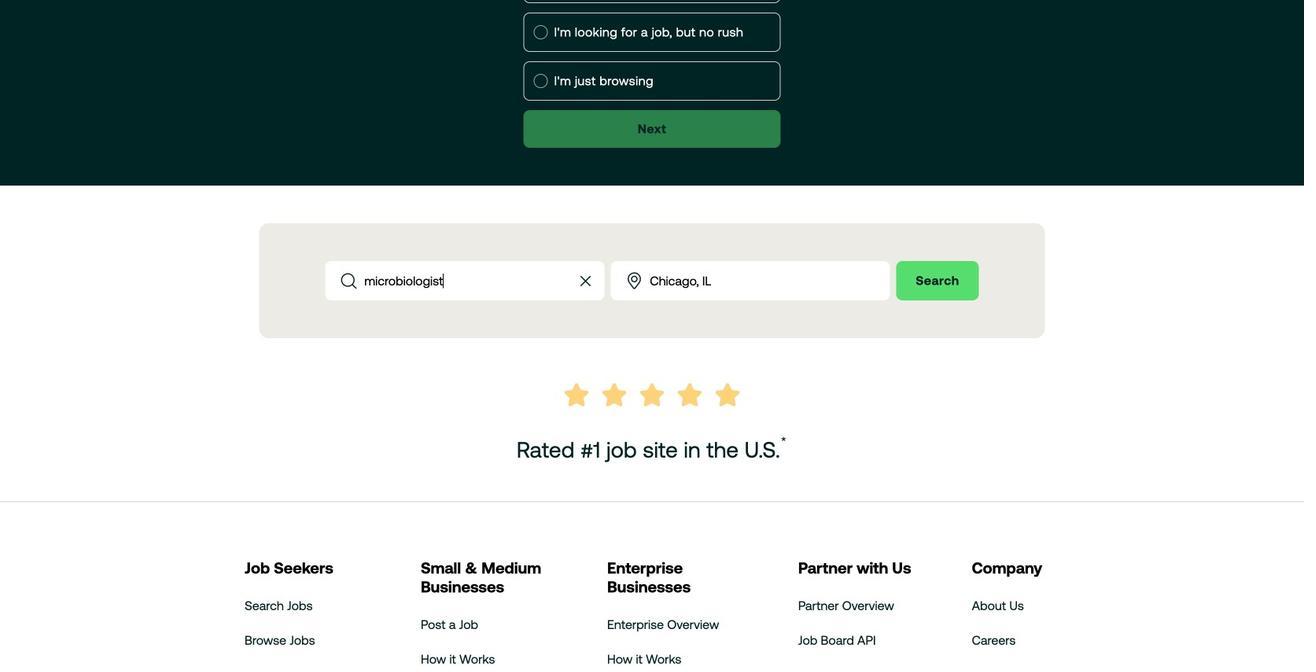 Task type: locate. For each thing, give the bounding box(es) containing it.
None radio
[[534, 25, 548, 39]]

Search job title or keyword text field
[[364, 262, 560, 300]]

none field search location or remote
[[611, 261, 890, 301]]

clear image
[[576, 271, 595, 290]]

None radio
[[534, 74, 548, 88]]

None field
[[325, 261, 604, 301], [611, 261, 890, 301], [325, 261, 604, 301]]



Task type: vqa. For each thing, say whether or not it's contained in the screenshot.
"option"
yes



Task type: describe. For each thing, give the bounding box(es) containing it.
Search location or remote text field
[[650, 262, 890, 300]]



